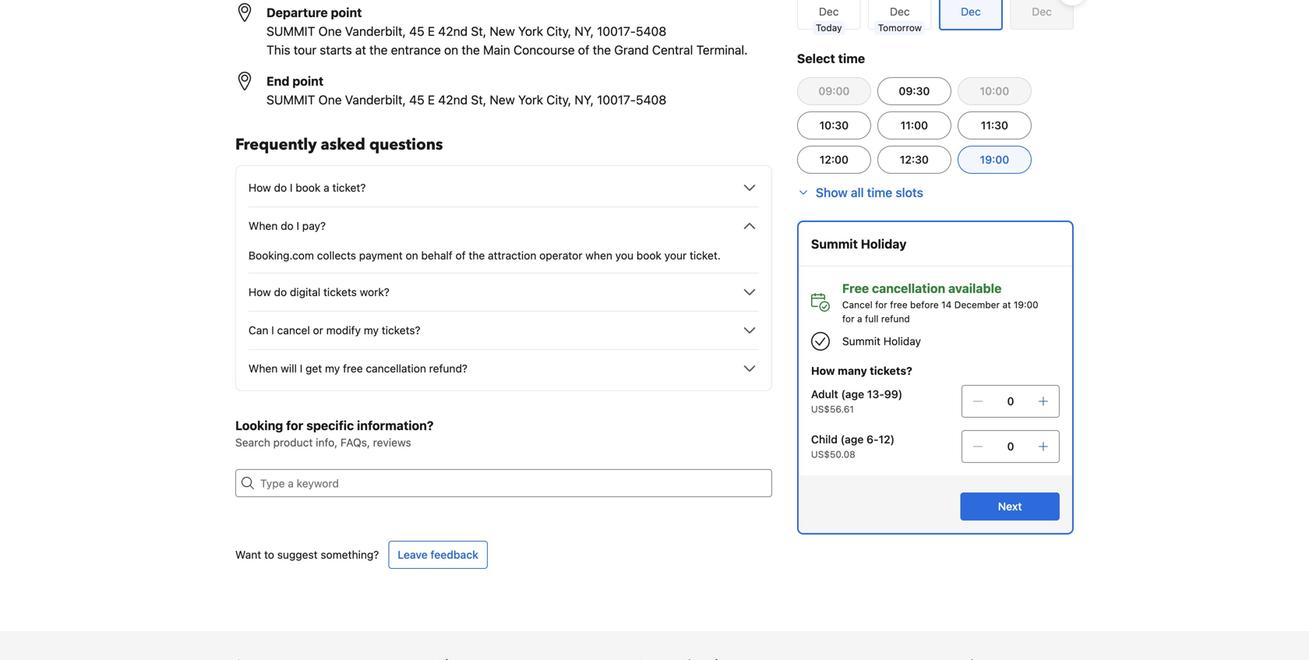 Task type: describe. For each thing, give the bounding box(es) containing it.
summit for departure
[[267, 24, 315, 39]]

42nd for end
[[438, 92, 468, 107]]

end
[[267, 74, 290, 88]]

refund
[[882, 313, 911, 324]]

today
[[816, 22, 843, 33]]

get
[[306, 362, 322, 375]]

cancellation inside "free cancellation available cancel for free before 14 december at 19:00 for a full refund"
[[873, 281, 946, 296]]

1 vertical spatial summit
[[843, 335, 881, 348]]

vanderbilt, for end
[[345, 92, 406, 107]]

cancel
[[843, 299, 873, 310]]

leave feedback
[[398, 549, 479, 561]]

1 vertical spatial book
[[637, 249, 662, 262]]

one for end
[[319, 92, 342, 107]]

1 vertical spatial for
[[843, 313, 855, 324]]

us$50.08
[[812, 449, 856, 460]]

42nd for departure
[[438, 24, 468, 39]]

show
[[816, 185, 848, 200]]

ticket.
[[690, 249, 721, 262]]

many
[[838, 365, 868, 377]]

st, for departure
[[471, 24, 487, 39]]

collects
[[317, 249, 356, 262]]

this
[[267, 42, 291, 57]]

end point summit one vanderbilt, 45 e 42nd st, new york city, ny, 10017-5408
[[267, 74, 667, 107]]

can
[[249, 324, 269, 337]]

tickets
[[324, 286, 357, 299]]

child (age 6-12) us$50.08
[[812, 433, 895, 460]]

14
[[942, 299, 952, 310]]

leave feedback button
[[389, 541, 488, 569]]

cancellation inside dropdown button
[[366, 362, 426, 375]]

1 vertical spatial holiday
[[884, 335, 922, 348]]

when for when do i pay?
[[249, 219, 278, 232]]

one for departure
[[319, 24, 342, 39]]

on inside departure point summit one vanderbilt, 45 e 42nd st, new york city, ny, 10017-5408 this tour starts at the entrance on the main concourse of the grand central terminal.
[[444, 42, 459, 57]]

45 for end
[[409, 92, 425, 107]]

something?
[[321, 549, 379, 561]]

how do digital tickets work?
[[249, 286, 390, 299]]

dec tomorrow
[[879, 5, 922, 33]]

45 for departure
[[409, 24, 425, 39]]

next button
[[961, 493, 1060, 521]]

reviews
[[373, 436, 411, 449]]

terminal.
[[697, 42, 748, 57]]

show all time slots
[[816, 185, 924, 200]]

digital
[[290, 286, 321, 299]]

child
[[812, 433, 838, 446]]

st, for end
[[471, 92, 487, 107]]

when will i get my free cancellation refund? button
[[249, 359, 759, 378]]

for inside looking for specific information? search product info, faqs, reviews
[[286, 418, 304, 433]]

summit for end
[[267, 92, 315, 107]]

dec for dec tomorrow
[[891, 5, 910, 18]]

0 horizontal spatial on
[[406, 249, 419, 262]]

departure point summit one vanderbilt, 45 e 42nd st, new york city, ny, 10017-5408 this tour starts at the entrance on the main concourse of the grand central terminal.
[[267, 5, 748, 57]]

york for end point summit one vanderbilt, 45 e 42nd st, new york city, ny, 10017-5408
[[519, 92, 544, 107]]

asked
[[321, 134, 366, 156]]

slots
[[896, 185, 924, 200]]

before
[[911, 299, 939, 310]]

pay?
[[302, 219, 326, 232]]

free cancellation available cancel for free before 14 december at 19:00 for a full refund
[[843, 281, 1039, 324]]

(age for child
[[841, 433, 864, 446]]

tickets? inside dropdown button
[[382, 324, 421, 337]]

available
[[949, 281, 1002, 296]]

show all time slots button
[[798, 183, 924, 202]]

ny, for departure point summit one vanderbilt, 45 e 42nd st, new york city, ny, 10017-5408 this tour starts at the entrance on the main concourse of the grand central terminal.
[[575, 24, 594, 39]]

when for when will i get my free cancellation refund?
[[249, 362, 278, 375]]

adult
[[812, 388, 839, 401]]

tomorrow
[[879, 22, 922, 33]]

suggest
[[277, 549, 318, 561]]

behalf
[[421, 249, 453, 262]]

0 vertical spatial holiday
[[861, 237, 907, 251]]

concourse
[[514, 42, 575, 57]]

refund?
[[429, 362, 468, 375]]

select time
[[798, 51, 866, 66]]

faqs,
[[341, 436, 370, 449]]

information?
[[357, 418, 434, 433]]

book inside 'dropdown button'
[[296, 181, 321, 194]]

all
[[851, 185, 864, 200]]

how for how do digital tickets work?
[[249, 286, 271, 299]]

frequently asked questions
[[235, 134, 443, 156]]

how for how do i book a ticket?
[[249, 181, 271, 194]]

free for cancellation
[[891, 299, 908, 310]]

search
[[235, 436, 271, 449]]

5408 for departure point summit one vanderbilt, 45 e 42nd st, new york city, ny, 10017-5408 this tour starts at the entrance on the main concourse of the grand central terminal.
[[636, 24, 667, 39]]

how for how many tickets?
[[812, 365, 836, 377]]

select
[[798, 51, 836, 66]]

do for book
[[274, 181, 287, 194]]

us$56.61
[[812, 404, 855, 415]]

booking.com collects payment on behalf of the attraction operator when you book your ticket.
[[249, 249, 721, 262]]

your
[[665, 249, 687, 262]]

13-
[[868, 388, 885, 401]]

the left entrance
[[370, 42, 388, 57]]

you
[[616, 249, 634, 262]]

at inside "free cancellation available cancel for free before 14 december at 19:00 for a full refund"
[[1003, 299, 1012, 310]]

grand
[[615, 42, 649, 57]]

payment
[[359, 249, 403, 262]]

99)
[[885, 388, 903, 401]]

attraction
[[488, 249, 537, 262]]

york for departure point summit one vanderbilt, 45 e 42nd st, new york city, ny, 10017-5408 this tour starts at the entrance on the main concourse of the grand central terminal.
[[519, 24, 544, 39]]

my inside dropdown button
[[325, 362, 340, 375]]

0 horizontal spatial of
[[456, 249, 466, 262]]

dec today
[[816, 5, 843, 33]]

want
[[235, 549, 261, 561]]

booking.com
[[249, 249, 314, 262]]

modify
[[326, 324, 361, 337]]

when do i pay?
[[249, 219, 326, 232]]

a inside "free cancellation available cancel for free before 14 december at 19:00 for a full refund"
[[858, 313, 863, 324]]

feedback
[[431, 549, 479, 561]]

frequently
[[235, 134, 317, 156]]

5408 for end point summit one vanderbilt, 45 e 42nd st, new york city, ny, 10017-5408
[[636, 92, 667, 107]]

cancel
[[277, 324, 310, 337]]

can i cancel or modify my tickets? button
[[249, 321, 759, 340]]

new for departure
[[490, 24, 515, 39]]

starts
[[320, 42, 352, 57]]



Task type: vqa. For each thing, say whether or not it's contained in the screenshot.
'Dec Tomorrow'
yes



Task type: locate. For each thing, give the bounding box(es) containing it.
1 vertical spatial a
[[858, 313, 863, 324]]

region
[[785, 0, 1087, 37]]

2 one from the top
[[319, 92, 342, 107]]

42nd
[[438, 24, 468, 39], [438, 92, 468, 107]]

one up starts
[[319, 24, 342, 39]]

point right end
[[293, 74, 324, 88]]

1 horizontal spatial tickets?
[[870, 365, 913, 377]]

1 ny, from the top
[[575, 24, 594, 39]]

1 york from the top
[[519, 24, 544, 39]]

1 horizontal spatial dec
[[891, 5, 910, 18]]

city, for departure point summit one vanderbilt, 45 e 42nd st, new york city, ny, 10017-5408 this tour starts at the entrance on the main concourse of the grand central terminal.
[[547, 24, 572, 39]]

1 45 from the top
[[409, 24, 425, 39]]

1 vertical spatial 19:00
[[1014, 299, 1039, 310]]

2 vertical spatial for
[[286, 418, 304, 433]]

11:00
[[901, 119, 929, 132]]

new down "main"
[[490, 92, 515, 107]]

0 vertical spatial a
[[324, 181, 330, 194]]

free for will
[[343, 362, 363, 375]]

0 horizontal spatial cancellation
[[366, 362, 426, 375]]

1 vertical spatial (age
[[841, 433, 864, 446]]

operator
[[540, 249, 583, 262]]

when inside when will i get my free cancellation refund? dropdown button
[[249, 362, 278, 375]]

(age left 13-
[[842, 388, 865, 401]]

19:00 down 11:30
[[981, 153, 1010, 166]]

i for get
[[300, 362, 303, 375]]

0 vertical spatial of
[[578, 42, 590, 57]]

1 vertical spatial vanderbilt,
[[345, 92, 406, 107]]

free
[[843, 281, 870, 296]]

vanderbilt, for departure
[[345, 24, 406, 39]]

2 0 from the top
[[1008, 440, 1015, 453]]

42nd up entrance
[[438, 24, 468, 39]]

45
[[409, 24, 425, 39], [409, 92, 425, 107]]

0 horizontal spatial a
[[324, 181, 330, 194]]

ny, inside end point summit one vanderbilt, 45 e 42nd st, new york city, ny, 10017-5408
[[575, 92, 594, 107]]

10:30
[[820, 119, 849, 132]]

i left pay?
[[297, 219, 299, 232]]

2 vertical spatial do
[[274, 286, 287, 299]]

1 horizontal spatial at
[[1003, 299, 1012, 310]]

e for departure
[[428, 24, 435, 39]]

product
[[273, 436, 313, 449]]

1 horizontal spatial a
[[858, 313, 863, 324]]

1 dec from the left
[[819, 5, 839, 18]]

1 vertical spatial city,
[[547, 92, 572, 107]]

11:30
[[982, 119, 1009, 132]]

my
[[364, 324, 379, 337], [325, 362, 340, 375]]

one
[[319, 24, 342, 39], [319, 92, 342, 107]]

york inside end point summit one vanderbilt, 45 e 42nd st, new york city, ny, 10017-5408
[[519, 92, 544, 107]]

i inside dropdown button
[[272, 324, 274, 337]]

0 horizontal spatial my
[[325, 362, 340, 375]]

(age inside child (age 6-12) us$50.08
[[841, 433, 864, 446]]

e up questions on the top of page
[[428, 92, 435, 107]]

0 vertical spatial one
[[319, 24, 342, 39]]

1 vertical spatial do
[[281, 219, 294, 232]]

dec inside dec today
[[819, 5, 839, 18]]

vanderbilt, inside departure point summit one vanderbilt, 45 e 42nd st, new york city, ny, 10017-5408 this tour starts at the entrance on the main concourse of the grand central terminal.
[[345, 24, 406, 39]]

cancellation up before
[[873, 281, 946, 296]]

of right "concourse"
[[578, 42, 590, 57]]

12)
[[879, 433, 895, 446]]

1 vertical spatial one
[[319, 92, 342, 107]]

of
[[578, 42, 590, 57], [456, 249, 466, 262]]

ny, down "concourse"
[[575, 92, 594, 107]]

2 45 from the top
[[409, 92, 425, 107]]

a left full
[[858, 313, 863, 324]]

point inside departure point summit one vanderbilt, 45 e 42nd st, new york city, ny, 10017-5408 this tour starts at the entrance on the main concourse of the grand central terminal.
[[331, 5, 362, 20]]

(age left the 6- on the right bottom of page
[[841, 433, 864, 446]]

my inside dropdown button
[[364, 324, 379, 337]]

city, inside departure point summit one vanderbilt, 45 e 42nd st, new york city, ny, 10017-5408 this tour starts at the entrance on the main concourse of the grand central terminal.
[[547, 24, 572, 39]]

2 10017- from the top
[[597, 92, 636, 107]]

0 horizontal spatial tickets?
[[382, 324, 421, 337]]

cancellation left refund?
[[366, 362, 426, 375]]

0 horizontal spatial for
[[286, 418, 304, 433]]

when up booking.com
[[249, 219, 278, 232]]

2 when from the top
[[249, 362, 278, 375]]

point up starts
[[331, 5, 362, 20]]

do inside 'dropdown button'
[[274, 181, 287, 194]]

want to suggest something?
[[235, 549, 379, 561]]

2 city, from the top
[[547, 92, 572, 107]]

1 horizontal spatial free
[[891, 299, 908, 310]]

10:00
[[981, 85, 1010, 97]]

0 vertical spatial at
[[355, 42, 366, 57]]

can i cancel or modify my tickets?
[[249, 324, 421, 337]]

dec inside dec tomorrow
[[891, 5, 910, 18]]

1 when from the top
[[249, 219, 278, 232]]

e inside end point summit one vanderbilt, 45 e 42nd st, new york city, ny, 10017-5408
[[428, 92, 435, 107]]

next
[[999, 500, 1023, 513]]

2 st, from the top
[[471, 92, 487, 107]]

09:00
[[819, 85, 850, 97]]

time right "all"
[[868, 185, 893, 200]]

1 10017- from the top
[[597, 24, 636, 39]]

i for book
[[290, 181, 293, 194]]

0 vertical spatial time
[[839, 51, 866, 66]]

0 vertical spatial for
[[876, 299, 888, 310]]

2 ny, from the top
[[575, 92, 594, 107]]

on left behalf
[[406, 249, 419, 262]]

at
[[355, 42, 366, 57], [1003, 299, 1012, 310]]

my right get
[[325, 362, 340, 375]]

how many tickets?
[[812, 365, 913, 377]]

st, inside departure point summit one vanderbilt, 45 e 42nd st, new york city, ny, 10017-5408 this tour starts at the entrance on the main concourse of the grand central terminal.
[[471, 24, 487, 39]]

when
[[586, 249, 613, 262]]

1 vertical spatial of
[[456, 249, 466, 262]]

0 vertical spatial 19:00
[[981, 153, 1010, 166]]

45 inside departure point summit one vanderbilt, 45 e 42nd st, new york city, ny, 10017-5408 this tour starts at the entrance on the main concourse of the grand central terminal.
[[409, 24, 425, 39]]

how inside dropdown button
[[249, 286, 271, 299]]

Type a keyword field
[[254, 469, 773, 497]]

i for pay?
[[297, 219, 299, 232]]

dec for dec today
[[819, 5, 839, 18]]

5408 inside end point summit one vanderbilt, 45 e 42nd st, new york city, ny, 10017-5408
[[636, 92, 667, 107]]

0 vertical spatial summit
[[812, 237, 858, 251]]

1 vertical spatial st,
[[471, 92, 487, 107]]

1 vertical spatial summit
[[267, 92, 315, 107]]

10017- for departure point summit one vanderbilt, 45 e 42nd st, new york city, ny, 10017-5408 this tour starts at the entrance on the main concourse of the grand central terminal.
[[597, 24, 636, 39]]

questions
[[370, 134, 443, 156]]

1 horizontal spatial point
[[331, 5, 362, 20]]

summit up "free"
[[812, 237, 858, 251]]

tickets?
[[382, 324, 421, 337], [870, 365, 913, 377]]

summit down end
[[267, 92, 315, 107]]

1 vertical spatial free
[[343, 362, 363, 375]]

tickets? up "99)"
[[870, 365, 913, 377]]

0 vertical spatial 5408
[[636, 24, 667, 39]]

specific
[[307, 418, 354, 433]]

the left "main"
[[462, 42, 480, 57]]

when left will
[[249, 362, 278, 375]]

departure
[[267, 5, 328, 20]]

summit holiday down full
[[843, 335, 922, 348]]

0 vertical spatial city,
[[547, 24, 572, 39]]

1 city, from the top
[[547, 24, 572, 39]]

holiday up "free"
[[861, 237, 907, 251]]

vanderbilt, up questions on the top of page
[[345, 92, 406, 107]]

how down frequently
[[249, 181, 271, 194]]

e
[[428, 24, 435, 39], [428, 92, 435, 107]]

free
[[891, 299, 908, 310], [343, 362, 363, 375]]

1 horizontal spatial of
[[578, 42, 590, 57]]

2 new from the top
[[490, 92, 515, 107]]

of inside departure point summit one vanderbilt, 45 e 42nd st, new york city, ny, 10017-5408 this tour starts at the entrance on the main concourse of the grand central terminal.
[[578, 42, 590, 57]]

summit
[[267, 24, 315, 39], [267, 92, 315, 107]]

how inside 'dropdown button'
[[249, 181, 271, 194]]

how up the adult
[[812, 365, 836, 377]]

5408 inside departure point summit one vanderbilt, 45 e 42nd st, new york city, ny, 10017-5408 this tour starts at the entrance on the main concourse of the grand central terminal.
[[636, 24, 667, 39]]

0 horizontal spatial at
[[355, 42, 366, 57]]

1 horizontal spatial 19:00
[[1014, 299, 1039, 310]]

1 vertical spatial how
[[249, 286, 271, 299]]

e inside departure point summit one vanderbilt, 45 e 42nd st, new york city, ny, 10017-5408 this tour starts at the entrance on the main concourse of the grand central terminal.
[[428, 24, 435, 39]]

york inside departure point summit one vanderbilt, 45 e 42nd st, new york city, ny, 10017-5408 this tour starts at the entrance on the main concourse of the grand central terminal.
[[519, 24, 544, 39]]

will
[[281, 362, 297, 375]]

0 horizontal spatial point
[[293, 74, 324, 88]]

new for end
[[490, 92, 515, 107]]

dec inside button
[[1033, 5, 1053, 18]]

summit holiday
[[812, 237, 907, 251], [843, 335, 922, 348]]

e up entrance
[[428, 24, 435, 39]]

19:00 inside "free cancellation available cancel for free before 14 december at 19:00 for a full refund"
[[1014, 299, 1039, 310]]

1 vertical spatial 0
[[1008, 440, 1015, 453]]

10017- up grand
[[597, 24, 636, 39]]

19:00
[[981, 153, 1010, 166], [1014, 299, 1039, 310]]

0 vertical spatial do
[[274, 181, 287, 194]]

how do i book a ticket?
[[249, 181, 366, 194]]

st,
[[471, 24, 487, 39], [471, 92, 487, 107]]

0 vertical spatial tickets?
[[382, 324, 421, 337]]

time right select
[[839, 51, 866, 66]]

2 5408 from the top
[[636, 92, 667, 107]]

book right you
[[637, 249, 662, 262]]

the left attraction
[[469, 249, 485, 262]]

dec for dec
[[1033, 5, 1053, 18]]

1 vertical spatial my
[[325, 362, 340, 375]]

i
[[290, 181, 293, 194], [297, 219, 299, 232], [272, 324, 274, 337], [300, 362, 303, 375]]

45 inside end point summit one vanderbilt, 45 e 42nd st, new york city, ny, 10017-5408
[[409, 92, 425, 107]]

2 e from the top
[[428, 92, 435, 107]]

a inside 'dropdown button'
[[324, 181, 330, 194]]

0 horizontal spatial free
[[343, 362, 363, 375]]

book up pay?
[[296, 181, 321, 194]]

0 vertical spatial e
[[428, 24, 435, 39]]

of right behalf
[[456, 249, 466, 262]]

0 horizontal spatial dec
[[819, 5, 839, 18]]

point for departure
[[331, 5, 362, 20]]

info,
[[316, 436, 338, 449]]

1 0 from the top
[[1008, 395, 1015, 408]]

12:30
[[900, 153, 929, 166]]

0 vertical spatial york
[[519, 24, 544, 39]]

point for end
[[293, 74, 324, 88]]

st, inside end point summit one vanderbilt, 45 e 42nd st, new york city, ny, 10017-5408
[[471, 92, 487, 107]]

0 vertical spatial when
[[249, 219, 278, 232]]

summit down full
[[843, 335, 881, 348]]

(age for adult
[[842, 388, 865, 401]]

0 horizontal spatial time
[[839, 51, 866, 66]]

free inside dropdown button
[[343, 362, 363, 375]]

10017- inside end point summit one vanderbilt, 45 e 42nd st, new york city, ny, 10017-5408
[[597, 92, 636, 107]]

do for tickets
[[274, 286, 287, 299]]

city, down "concourse"
[[547, 92, 572, 107]]

the left grand
[[593, 42, 611, 57]]

summit
[[812, 237, 858, 251], [843, 335, 881, 348]]

0 vertical spatial 0
[[1008, 395, 1015, 408]]

1 vertical spatial when
[[249, 362, 278, 375]]

0 vertical spatial st,
[[471, 24, 487, 39]]

0 vertical spatial how
[[249, 181, 271, 194]]

at inside departure point summit one vanderbilt, 45 e 42nd st, new york city, ny, 10017-5408 this tour starts at the entrance on the main concourse of the grand central terminal.
[[355, 42, 366, 57]]

2 summit from the top
[[267, 92, 315, 107]]

0 vertical spatial on
[[444, 42, 459, 57]]

0 horizontal spatial 19:00
[[981, 153, 1010, 166]]

5408 down grand
[[636, 92, 667, 107]]

0 horizontal spatial book
[[296, 181, 321, 194]]

1 vertical spatial ny,
[[575, 92, 594, 107]]

1 e from the top
[[428, 24, 435, 39]]

free right get
[[343, 362, 363, 375]]

i right will
[[300, 362, 303, 375]]

summit holiday up "free"
[[812, 237, 907, 251]]

do
[[274, 181, 287, 194], [281, 219, 294, 232], [274, 286, 287, 299]]

i right can
[[272, 324, 274, 337]]

10017- inside departure point summit one vanderbilt, 45 e 42nd st, new york city, ny, 10017-5408 this tour starts at the entrance on the main concourse of the grand central terminal.
[[597, 24, 636, 39]]

0 vertical spatial my
[[364, 324, 379, 337]]

on
[[444, 42, 459, 57], [406, 249, 419, 262]]

1 vertical spatial york
[[519, 92, 544, 107]]

main
[[483, 42, 511, 57]]

0 vertical spatial summit holiday
[[812, 237, 907, 251]]

for down cancel
[[843, 313, 855, 324]]

st, down "main"
[[471, 92, 487, 107]]

when will i get my free cancellation refund?
[[249, 362, 468, 375]]

42nd down entrance
[[438, 92, 468, 107]]

12:00
[[820, 153, 849, 166]]

2 horizontal spatial dec
[[1033, 5, 1053, 18]]

vanderbilt, up starts
[[345, 24, 406, 39]]

cancellation
[[873, 281, 946, 296], [366, 362, 426, 375]]

1 vanderbilt, from the top
[[345, 24, 406, 39]]

work?
[[360, 286, 390, 299]]

0 vertical spatial 45
[[409, 24, 425, 39]]

new inside departure point summit one vanderbilt, 45 e 42nd st, new york city, ny, 10017-5408 this tour starts at the entrance on the main concourse of the grand central terminal.
[[490, 24, 515, 39]]

1 vertical spatial on
[[406, 249, 419, 262]]

2 vanderbilt, from the top
[[345, 92, 406, 107]]

tour
[[294, 42, 317, 57]]

i up when do i pay?
[[290, 181, 293, 194]]

ny, for end point summit one vanderbilt, 45 e 42nd st, new york city, ny, 10017-5408
[[575, 92, 594, 107]]

19:00 right december
[[1014, 299, 1039, 310]]

5408
[[636, 24, 667, 39], [636, 92, 667, 107]]

leave
[[398, 549, 428, 561]]

10017-
[[597, 24, 636, 39], [597, 92, 636, 107]]

for up full
[[876, 299, 888, 310]]

0 vertical spatial 10017-
[[597, 24, 636, 39]]

new up "main"
[[490, 24, 515, 39]]

42nd inside end point summit one vanderbilt, 45 e 42nd st, new york city, ny, 10017-5408
[[438, 92, 468, 107]]

(age inside adult (age 13-99) us$56.61
[[842, 388, 865, 401]]

1 vertical spatial tickets?
[[870, 365, 913, 377]]

1 new from the top
[[490, 24, 515, 39]]

looking
[[235, 418, 283, 433]]

1 horizontal spatial for
[[843, 313, 855, 324]]

tickets? down work?
[[382, 324, 421, 337]]

how up can
[[249, 286, 271, 299]]

0 vertical spatial cancellation
[[873, 281, 946, 296]]

1 42nd from the top
[[438, 24, 468, 39]]

10017- for end point summit one vanderbilt, 45 e 42nd st, new york city, ny, 10017-5408
[[597, 92, 636, 107]]

looking for specific information? search product info, faqs, reviews
[[235, 418, 434, 449]]

1 vertical spatial 45
[[409, 92, 425, 107]]

0 vertical spatial ny,
[[575, 24, 594, 39]]

do up when do i pay?
[[274, 181, 287, 194]]

central
[[653, 42, 694, 57]]

full
[[866, 313, 879, 324]]

my right modify
[[364, 324, 379, 337]]

1 vertical spatial summit holiday
[[843, 335, 922, 348]]

for up product
[[286, 418, 304, 433]]

city,
[[547, 24, 572, 39], [547, 92, 572, 107]]

at right december
[[1003, 299, 1012, 310]]

summit down departure
[[267, 24, 315, 39]]

45 up questions on the top of page
[[409, 92, 425, 107]]

1 one from the top
[[319, 24, 342, 39]]

1 vertical spatial 10017-
[[597, 92, 636, 107]]

2 vertical spatial how
[[812, 365, 836, 377]]

do left digital
[[274, 286, 287, 299]]

at right starts
[[355, 42, 366, 57]]

1 horizontal spatial time
[[868, 185, 893, 200]]

summit inside end point summit one vanderbilt, 45 e 42nd st, new york city, ny, 10017-5408
[[267, 92, 315, 107]]

when inside when do i pay? dropdown button
[[249, 219, 278, 232]]

09:30
[[899, 85, 930, 97]]

3 dec from the left
[[1033, 5, 1053, 18]]

one inside departure point summit one vanderbilt, 45 e 42nd st, new york city, ny, 10017-5408 this tour starts at the entrance on the main concourse of the grand central terminal.
[[319, 24, 342, 39]]

1 vertical spatial 42nd
[[438, 92, 468, 107]]

1 5408 from the top
[[636, 24, 667, 39]]

city, for end point summit one vanderbilt, 45 e 42nd st, new york city, ny, 10017-5408
[[547, 92, 572, 107]]

york down "concourse"
[[519, 92, 544, 107]]

how do i book a ticket? button
[[249, 179, 759, 197]]

entrance
[[391, 42, 441, 57]]

2 horizontal spatial for
[[876, 299, 888, 310]]

0 vertical spatial point
[[331, 5, 362, 20]]

0 vertical spatial vanderbilt,
[[345, 24, 406, 39]]

0 vertical spatial new
[[490, 24, 515, 39]]

summit inside departure point summit one vanderbilt, 45 e 42nd st, new york city, ny, 10017-5408 this tour starts at the entrance on the main concourse of the grand central terminal.
[[267, 24, 315, 39]]

0 for child (age 6-12)
[[1008, 440, 1015, 453]]

1 vertical spatial point
[[293, 74, 324, 88]]

0 vertical spatial summit
[[267, 24, 315, 39]]

york
[[519, 24, 544, 39], [519, 92, 544, 107]]

st, up "main"
[[471, 24, 487, 39]]

region containing dec
[[785, 0, 1087, 37]]

i inside 'dropdown button'
[[290, 181, 293, 194]]

one up frequently asked questions
[[319, 92, 342, 107]]

on right entrance
[[444, 42, 459, 57]]

do for pay?
[[281, 219, 294, 232]]

e for end
[[428, 92, 435, 107]]

1 vertical spatial cancellation
[[366, 362, 426, 375]]

city, inside end point summit one vanderbilt, 45 e 42nd st, new york city, ny, 10017-5408
[[547, 92, 572, 107]]

1 vertical spatial time
[[868, 185, 893, 200]]

new inside end point summit one vanderbilt, 45 e 42nd st, new york city, ny, 10017-5408
[[490, 92, 515, 107]]

0 vertical spatial 42nd
[[438, 24, 468, 39]]

city, up "concourse"
[[547, 24, 572, 39]]

ny, inside departure point summit one vanderbilt, 45 e 42nd st, new york city, ny, 10017-5408 this tour starts at the entrance on the main concourse of the grand central terminal.
[[575, 24, 594, 39]]

1 horizontal spatial cancellation
[[873, 281, 946, 296]]

1 st, from the top
[[471, 24, 487, 39]]

1 summit from the top
[[267, 24, 315, 39]]

do left pay?
[[281, 219, 294, 232]]

1 horizontal spatial on
[[444, 42, 459, 57]]

time inside button
[[868, 185, 893, 200]]

york up "concourse"
[[519, 24, 544, 39]]

2 42nd from the top
[[438, 92, 468, 107]]

or
[[313, 324, 324, 337]]

2 york from the top
[[519, 92, 544, 107]]

1 vertical spatial at
[[1003, 299, 1012, 310]]

holiday
[[861, 237, 907, 251], [884, 335, 922, 348]]

45 up entrance
[[409, 24, 425, 39]]

1 vertical spatial 5408
[[636, 92, 667, 107]]

point inside end point summit one vanderbilt, 45 e 42nd st, new york city, ny, 10017-5408
[[293, 74, 324, 88]]

holiday down 'refund'
[[884, 335, 922, 348]]

a left ticket?
[[324, 181, 330, 194]]

42nd inside departure point summit one vanderbilt, 45 e 42nd st, new york city, ny, 10017-5408 this tour starts at the entrance on the main concourse of the grand central terminal.
[[438, 24, 468, 39]]

vanderbilt, inside end point summit one vanderbilt, 45 e 42nd st, new york city, ny, 10017-5408
[[345, 92, 406, 107]]

0 vertical spatial book
[[296, 181, 321, 194]]

time
[[839, 51, 866, 66], [868, 185, 893, 200]]

10017- down grand
[[597, 92, 636, 107]]

free inside "free cancellation available cancel for free before 14 december at 19:00 for a full refund"
[[891, 299, 908, 310]]

ny,
[[575, 24, 594, 39], [575, 92, 594, 107]]

ny, up "concourse"
[[575, 24, 594, 39]]

0 vertical spatial (age
[[842, 388, 865, 401]]

new
[[490, 24, 515, 39], [490, 92, 515, 107]]

6-
[[867, 433, 879, 446]]

one inside end point summit one vanderbilt, 45 e 42nd st, new york city, ny, 10017-5408
[[319, 92, 342, 107]]

december
[[955, 299, 1000, 310]]

1 horizontal spatial book
[[637, 249, 662, 262]]

5408 up grand
[[636, 24, 667, 39]]

0 vertical spatial free
[[891, 299, 908, 310]]

adult (age 13-99) us$56.61
[[812, 388, 903, 415]]

2 dec from the left
[[891, 5, 910, 18]]

point
[[331, 5, 362, 20], [293, 74, 324, 88]]

to
[[264, 549, 274, 561]]

dec button
[[1011, 0, 1074, 30]]

1 horizontal spatial my
[[364, 324, 379, 337]]

1 vertical spatial new
[[490, 92, 515, 107]]

0 for adult (age 13-99)
[[1008, 395, 1015, 408]]

free up 'refund'
[[891, 299, 908, 310]]



